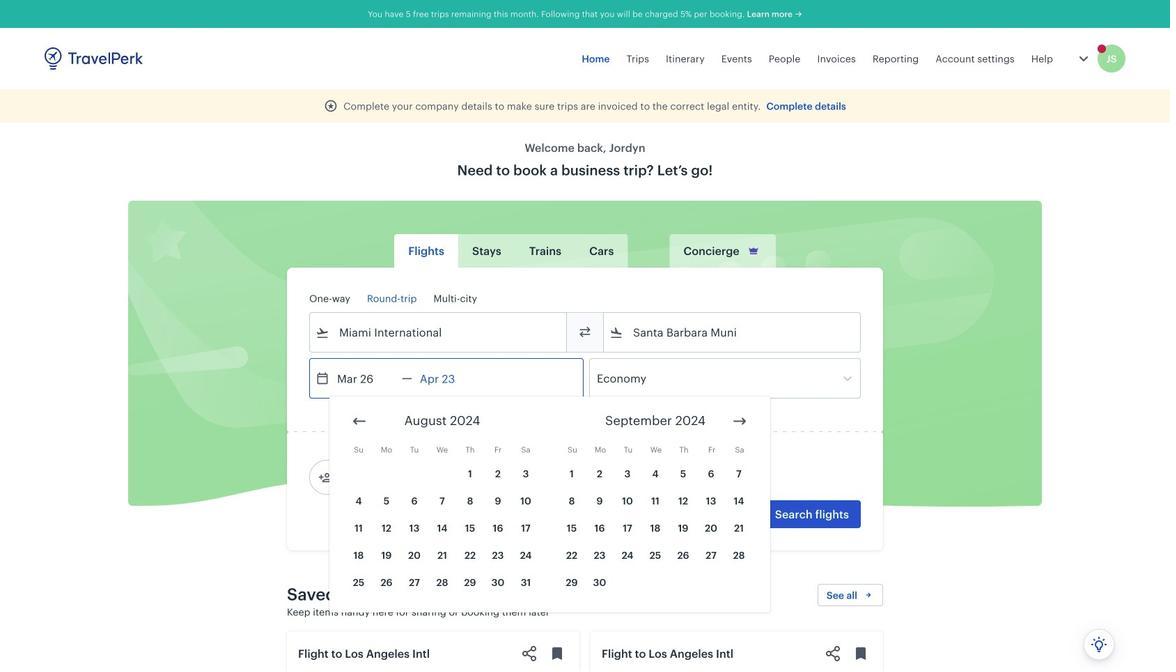 Task type: locate. For each thing, give the bounding box(es) containing it.
Add first traveler search field
[[332, 466, 477, 488]]

From search field
[[330, 321, 548, 344]]

Depart text field
[[330, 359, 402, 398]]



Task type: describe. For each thing, give the bounding box(es) containing it.
move backward to switch to the previous month. image
[[351, 413, 368, 430]]

Return text field
[[412, 359, 485, 398]]

move forward to switch to the next month. image
[[732, 413, 748, 430]]

To search field
[[624, 321, 842, 344]]

calendar application
[[330, 396, 1171, 613]]



